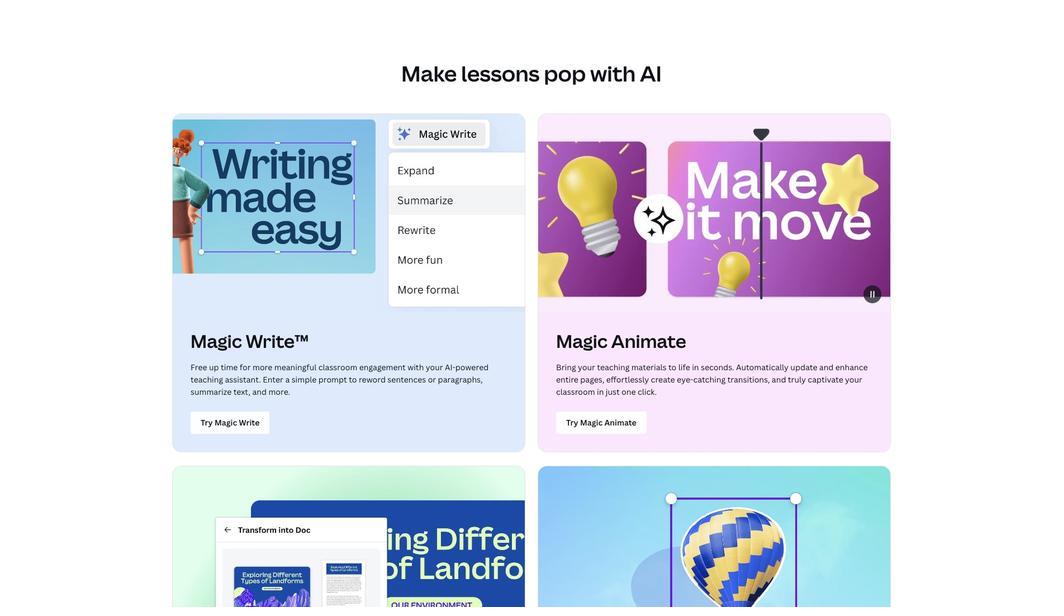 Task type: vqa. For each thing, say whether or not it's contained in the screenshot.
to in Free up time for more meaningful classroom engagement with your AI-powered teaching assistant. Enter a simple prompt to reword sentences or paragraphs, summarize text, and more.
yes



Task type: describe. For each thing, give the bounding box(es) containing it.
1 horizontal spatial in
[[692, 362, 699, 373]]

teaching inside free up time for more meaningful classroom engagement with your ai-powered teaching assistant. enter a simple prompt to reword sentences or paragraphs, summarize text, and more.
[[191, 375, 223, 385]]

and inside free up time for more meaningful classroom engagement with your ai-powered teaching assistant. enter a simple prompt to reword sentences or paragraphs, summarize text, and more.
[[252, 387, 267, 397]]

more.
[[269, 387, 290, 397]]

1 horizontal spatial with
[[590, 59, 636, 88]]

bring your teaching materials to life in seconds. automatically update and enhance entire pages, effortlessly create eye-catching transitions, and truly captivate your classroom in just one click.
[[556, 362, 868, 397]]

just
[[606, 387, 620, 397]]

classroom inside free up time for more meaningful classroom engagement with your ai-powered teaching assistant. enter a simple prompt to reword sentences or paragraphs, summarize text, and more.
[[319, 362, 358, 373]]

ai
[[640, 59, 662, 88]]

free up time for more meaningful classroom engagement with your ai-powered teaching assistant. enter a simple prompt to reword sentences or paragraphs, summarize text, and more.
[[191, 362, 489, 397]]

or
[[428, 375, 436, 385]]

pop
[[544, 59, 586, 88]]

up
[[209, 362, 219, 373]]

sentences
[[388, 375, 426, 385]]

with inside free up time for more meaningful classroom engagement with your ai-powered teaching assistant. enter a simple prompt to reword sentences or paragraphs, summarize text, and more.
[[408, 362, 424, 373]]

assistant.
[[225, 375, 261, 385]]

make
[[402, 59, 457, 88]]

a
[[285, 375, 290, 385]]

more
[[253, 362, 273, 373]]

magic for magic write™
[[191, 329, 242, 353]]

teaching inside "bring your teaching materials to life in seconds. automatically update and enhance entire pages, effortlessly create eye-catching transitions, and truly captivate your classroom in just one click."
[[597, 362, 630, 373]]

magic for magic animate
[[556, 329, 608, 353]]

seconds.
[[701, 362, 735, 373]]

transitions,
[[728, 375, 770, 385]]

materials
[[632, 362, 667, 373]]

enhance
[[836, 362, 868, 373]]

pages,
[[581, 375, 605, 385]]

enter
[[263, 375, 284, 385]]

life
[[679, 362, 691, 373]]

to inside "bring your teaching materials to life in seconds. automatically update and enhance entire pages, effortlessly create eye-catching transitions, and truly captivate your classroom in just one click."
[[669, 362, 677, 373]]

create
[[651, 375, 675, 385]]

eye-
[[677, 375, 694, 385]]

paragraphs,
[[438, 375, 483, 385]]



Task type: locate. For each thing, give the bounding box(es) containing it.
classroom inside "bring your teaching materials to life in seconds. automatically update and enhance entire pages, effortlessly create eye-catching transitions, and truly captivate your classroom in just one click."
[[556, 387, 595, 397]]

catching
[[694, 375, 726, 385]]

0 horizontal spatial teaching
[[191, 375, 223, 385]]

teaching
[[597, 362, 630, 373], [191, 375, 223, 385]]

classroom
[[319, 362, 358, 373], [556, 387, 595, 397]]

0 horizontal spatial classroom
[[319, 362, 358, 373]]

1 horizontal spatial to
[[669, 362, 677, 373]]

0 vertical spatial teaching
[[597, 362, 630, 373]]

1 magic from the left
[[191, 329, 242, 353]]

time
[[221, 362, 238, 373]]

free
[[191, 362, 207, 373]]

0 vertical spatial in
[[692, 362, 699, 373]]

write™
[[246, 329, 309, 353]]

your inside free up time for more meaningful classroom engagement with your ai-powered teaching assistant. enter a simple prompt to reword sentences or paragraphs, summarize text, and more.
[[426, 362, 443, 373]]

powered
[[456, 362, 489, 373]]

with
[[590, 59, 636, 88], [408, 362, 424, 373]]

classroom down entire
[[556, 387, 595, 397]]

simple
[[292, 375, 317, 385]]

for
[[240, 362, 251, 373]]

0 horizontal spatial magic
[[191, 329, 242, 353]]

0 horizontal spatial your
[[426, 362, 443, 373]]

meaningful
[[274, 362, 317, 373]]

1 horizontal spatial classroom
[[556, 387, 595, 397]]

bring
[[556, 362, 576, 373]]

automatically
[[736, 362, 789, 373]]

captivate
[[808, 375, 844, 385]]

magic write™
[[191, 329, 309, 353]]

text,
[[234, 387, 251, 397]]

magic up bring
[[556, 329, 608, 353]]

with up sentences at the left of page
[[408, 362, 424, 373]]

and right text,
[[252, 387, 267, 397]]

1 horizontal spatial your
[[578, 362, 595, 373]]

make lessons pop with ai
[[402, 59, 662, 88]]

1 horizontal spatial teaching
[[597, 362, 630, 373]]

and left truly
[[772, 375, 786, 385]]

truly
[[788, 375, 806, 385]]

reword
[[359, 375, 386, 385]]

1 horizontal spatial magic
[[556, 329, 608, 353]]

to left reword
[[349, 375, 357, 385]]

0 horizontal spatial to
[[349, 375, 357, 385]]

magic up the up
[[191, 329, 242, 353]]

2 horizontal spatial your
[[846, 375, 863, 385]]

0 vertical spatial with
[[590, 59, 636, 88]]

0 vertical spatial and
[[820, 362, 834, 373]]

classroom up prompt at the left bottom of page
[[319, 362, 358, 373]]

lessons
[[461, 59, 540, 88]]

0 vertical spatial to
[[669, 362, 677, 373]]

your down enhance
[[846, 375, 863, 385]]

2 vertical spatial and
[[252, 387, 267, 397]]

magic
[[191, 329, 242, 353], [556, 329, 608, 353]]

summarize
[[191, 387, 232, 397]]

effortlessly
[[607, 375, 649, 385]]

your up or
[[426, 362, 443, 373]]

2 magic from the left
[[556, 329, 608, 353]]

one
[[622, 387, 636, 397]]

and
[[820, 362, 834, 373], [772, 375, 786, 385], [252, 387, 267, 397]]

1 vertical spatial to
[[349, 375, 357, 385]]

engagement
[[359, 362, 406, 373]]

1 vertical spatial teaching
[[191, 375, 223, 385]]

in right 'life'
[[692, 362, 699, 373]]

click.
[[638, 387, 657, 397]]

0 horizontal spatial and
[[252, 387, 267, 397]]

to
[[669, 362, 677, 373], [349, 375, 357, 385]]

0 horizontal spatial in
[[597, 387, 604, 397]]

in left 'just'
[[597, 387, 604, 397]]

teaching up effortlessly
[[597, 362, 630, 373]]

entire
[[556, 375, 579, 385]]

teaching up "summarize"
[[191, 375, 223, 385]]

and up captivate
[[820, 362, 834, 373]]

0 horizontal spatial with
[[408, 362, 424, 373]]

1 horizontal spatial and
[[772, 375, 786, 385]]

update
[[791, 362, 818, 373]]

1 vertical spatial and
[[772, 375, 786, 385]]

2 horizontal spatial and
[[820, 362, 834, 373]]

1 vertical spatial in
[[597, 387, 604, 397]]

prompt
[[319, 375, 347, 385]]

animate
[[612, 329, 687, 353]]

1 vertical spatial classroom
[[556, 387, 595, 397]]

your
[[426, 362, 443, 373], [578, 362, 595, 373], [846, 375, 863, 385]]

in
[[692, 362, 699, 373], [597, 387, 604, 397]]

1 vertical spatial with
[[408, 362, 424, 373]]

with left ai
[[590, 59, 636, 88]]

to left 'life'
[[669, 362, 677, 373]]

your up pages,
[[578, 362, 595, 373]]

ai-
[[445, 362, 456, 373]]

magic animate
[[556, 329, 687, 353]]

to inside free up time for more meaningful classroom engagement with your ai-powered teaching assistant. enter a simple prompt to reword sentences or paragraphs, summarize text, and more.
[[349, 375, 357, 385]]

0 vertical spatial classroom
[[319, 362, 358, 373]]



